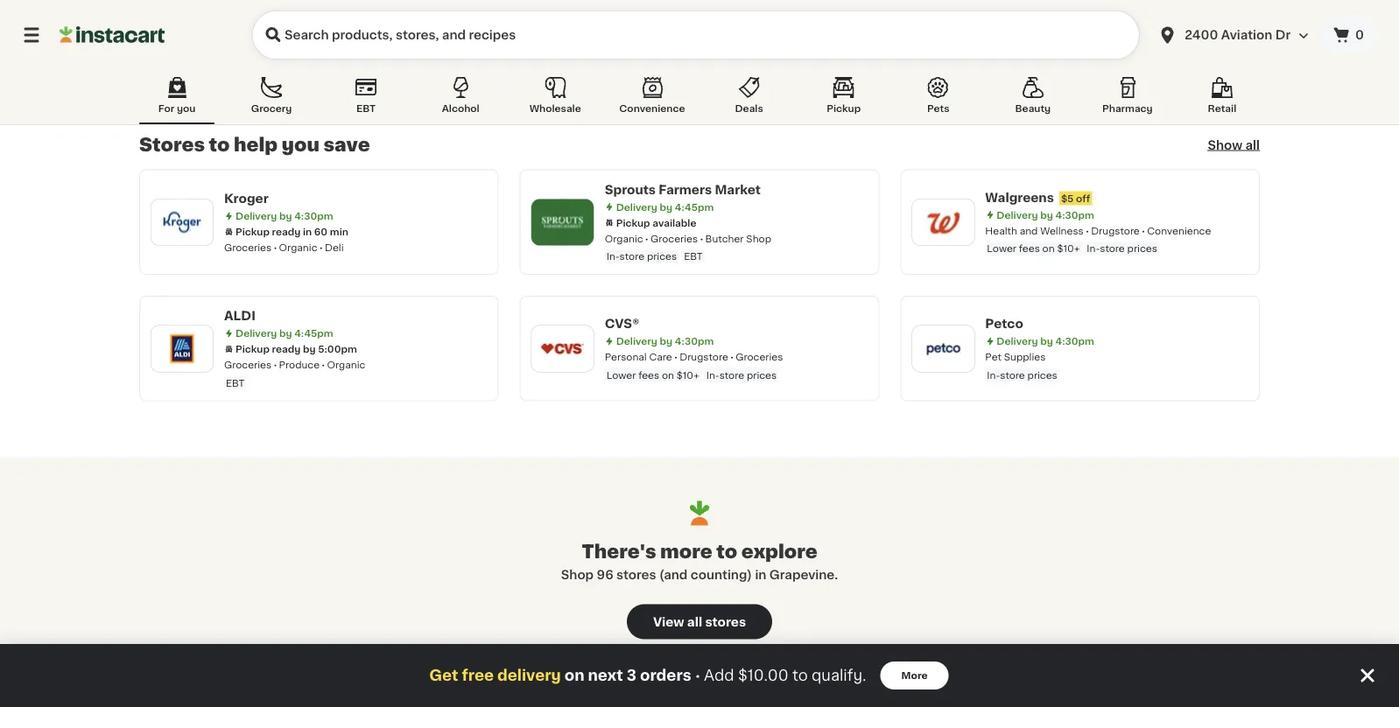 Task type: locate. For each thing, give the bounding box(es) containing it.
1 horizontal spatial drugstore
[[1091, 226, 1140, 236]]

ebt
[[356, 104, 376, 113], [684, 252, 703, 262], [226, 379, 245, 388]]

wellness
[[1040, 226, 1084, 236]]

general
[[224, 66, 262, 75]]

in down the explore in the right of the page
[[755, 569, 767, 581]]

3
[[627, 669, 637, 683]]

sprouts farmers market logo image
[[540, 200, 586, 245]]

0 vertical spatial you
[[177, 104, 196, 113]]

shop right butcher
[[746, 234, 771, 244]]

$5 right tree
[[302, 33, 314, 43]]

$10+
[[1057, 244, 1080, 254], [677, 371, 699, 380]]

0 vertical spatial fees
[[1019, 244, 1040, 254]]

$5
[[302, 33, 314, 43], [1061, 194, 1074, 204]]

fees down the and
[[1019, 244, 1040, 254]]

retail
[[1208, 104, 1237, 113]]

on down wellness
[[1043, 244, 1055, 254]]

delivery by 4:30pm down walgreens $5 off
[[997, 211, 1094, 220]]

0
[[1356, 29, 1364, 41]]

essentials right thanksgiving
[[402, 33, 452, 43]]

pickup ready by 5:00pm
[[236, 345, 357, 355]]

all for show
[[1246, 139, 1260, 151]]

all inside "view all stores" button
[[687, 616, 702, 629]]

ebt down available
[[684, 252, 703, 262]]

drugstore inside the health and wellness drugstore convenience lower fees on $10+ in-store prices
[[1091, 226, 1140, 236]]

off inside walgreens $5 off
[[1076, 194, 1090, 204]]

0 horizontal spatial $5
[[302, 33, 314, 43]]

1 horizontal spatial delivery by 4:45pm
[[616, 203, 714, 212]]

ebt inside groceries produce organic ebt
[[226, 379, 245, 388]]

4:45pm down farmers
[[675, 203, 714, 212]]

drugstore
[[1091, 226, 1140, 236], [680, 353, 728, 363]]

0 vertical spatial all
[[1246, 139, 1260, 151]]

shop left 96
[[561, 569, 594, 581]]

essentials
[[402, 33, 452, 43], [335, 66, 384, 75]]

1 ready from the top
[[272, 227, 301, 237]]

explore
[[741, 543, 818, 562]]

in left 60
[[303, 227, 312, 237]]

2 horizontal spatial ebt
[[684, 252, 703, 262]]

pickup available
[[616, 218, 697, 228]]

delivery down the sprouts
[[616, 203, 658, 212]]

in inside the there's more to explore shop 96 stores (and counting) in grapevine.
[[755, 569, 767, 581]]

organic groceries butcher shop in-store prices ebt
[[605, 234, 771, 262]]

0 horizontal spatial in
[[303, 227, 312, 237]]

min
[[330, 227, 348, 237]]

1 horizontal spatial shop
[[746, 234, 771, 244]]

0 vertical spatial drugstore
[[1091, 226, 1140, 236]]

on down care
[[662, 371, 674, 380]]

2400
[[1185, 29, 1218, 41]]

None search field
[[252, 11, 1139, 60]]

5:00pm up "merchandise"
[[294, 50, 333, 60]]

4:30pm up "personal care drugstore groceries lower fees on $10+ in-store prices"
[[675, 337, 714, 347]]

lower down personal
[[607, 371, 636, 380]]

1 horizontal spatial in
[[755, 569, 767, 581]]

organic right produce
[[327, 361, 366, 370]]

all inside show all popup button
[[1246, 139, 1260, 151]]

0 horizontal spatial to
[[209, 136, 230, 155]]

to right $10.00
[[792, 669, 808, 683]]

cvs®
[[605, 318, 639, 331]]

ebt up save
[[356, 104, 376, 113]]

4:45pm for sprouts farmers market
[[675, 203, 714, 212]]

1 vertical spatial delivery by 4:45pm
[[236, 329, 333, 339]]

you right help
[[282, 136, 320, 155]]

1 horizontal spatial on
[[662, 371, 674, 380]]

1 horizontal spatial lower
[[987, 244, 1017, 254]]

1 vertical spatial in
[[755, 569, 767, 581]]

view all stores
[[653, 616, 746, 629]]

1 horizontal spatial to
[[717, 543, 737, 562]]

off inside 'dollar tree $5 off thanksgiving essentials delivery by 5:00pm general merchandise essentials groceries in-store prices'
[[317, 33, 331, 43]]

delivery down aldi
[[236, 329, 277, 339]]

0 horizontal spatial ebt
[[226, 379, 245, 388]]

1 horizontal spatial convenience
[[1147, 226, 1211, 236]]

0 horizontal spatial convenience
[[619, 104, 685, 113]]

1 horizontal spatial all
[[1246, 139, 1260, 151]]

pickup
[[827, 104, 861, 113], [616, 218, 650, 228], [236, 227, 270, 237], [236, 345, 270, 355]]

you
[[177, 104, 196, 113], [282, 136, 320, 155]]

walgreens logo image
[[921, 200, 966, 245]]

fees down care
[[638, 371, 659, 380]]

1 vertical spatial ebt
[[684, 252, 703, 262]]

by down walgreens $5 off
[[1040, 211, 1053, 220]]

lower inside "personal care drugstore groceries lower fees on $10+ in-store prices"
[[607, 371, 636, 380]]

1 2400 aviation dr button from the left
[[1146, 11, 1321, 60]]

aldi logo image
[[159, 326, 205, 372]]

fees
[[1019, 244, 1040, 254], [638, 371, 659, 380]]

2 horizontal spatial on
[[1043, 244, 1055, 254]]

delivery inside 'dollar tree $5 off thanksgiving essentials delivery by 5:00pm general merchandise essentials groceries in-store prices'
[[236, 50, 277, 60]]

0 horizontal spatial off
[[317, 33, 331, 43]]

off up wellness
[[1076, 194, 1090, 204]]

0 vertical spatial shop
[[746, 234, 771, 244]]

1 horizontal spatial $10+
[[1057, 244, 1080, 254]]

by up care
[[660, 337, 673, 347]]

ready for aldi
[[272, 345, 301, 355]]

shop
[[746, 234, 771, 244], [561, 569, 594, 581]]

pets
[[927, 104, 950, 113]]

2 ready from the top
[[272, 345, 301, 355]]

delivery up supplies
[[997, 337, 1038, 347]]

0 vertical spatial delivery by 4:45pm
[[616, 203, 714, 212]]

show
[[1208, 139, 1243, 151]]

1 vertical spatial all
[[687, 616, 702, 629]]

drugstore right wellness
[[1091, 226, 1140, 236]]

for
[[158, 104, 174, 113]]

deli
[[325, 243, 344, 253]]

organic down pickup available
[[605, 234, 643, 244]]

by up pickup ready by 5:00pm
[[279, 329, 292, 339]]

petco
[[985, 318, 1024, 331]]

delivery down kroger
[[236, 212, 277, 221]]

$10+ inside the health and wellness drugstore convenience lower fees on $10+ in-store prices
[[1057, 244, 1080, 254]]

1 vertical spatial $10+
[[677, 371, 699, 380]]

1 vertical spatial fees
[[638, 371, 659, 380]]

1 horizontal spatial essentials
[[402, 33, 452, 43]]

0 vertical spatial to
[[209, 136, 230, 155]]

4:45pm up pickup ready by 5:00pm
[[294, 329, 333, 339]]

you inside "for you" button
[[177, 104, 196, 113]]

grocery button
[[234, 74, 309, 124]]

cvs® logo image
[[540, 326, 586, 372]]

by up 'pickup ready in 60 min'
[[279, 212, 292, 221]]

0 vertical spatial stores
[[616, 569, 656, 581]]

4:30pm up 60
[[294, 212, 333, 221]]

ebt down aldi
[[226, 379, 245, 388]]

kroger logo image
[[159, 200, 205, 245]]

deals button
[[712, 74, 787, 124]]

all right view
[[687, 616, 702, 629]]

to
[[209, 136, 230, 155], [717, 543, 737, 562], [792, 669, 808, 683]]

0 horizontal spatial 4:45pm
[[294, 329, 333, 339]]

stores inside the there's more to explore shop 96 stores (and counting) in grapevine.
[[616, 569, 656, 581]]

4:30pm up pet supplies in-store prices
[[1056, 337, 1094, 347]]

0 horizontal spatial essentials
[[335, 66, 384, 75]]

0 horizontal spatial $10+
[[677, 371, 699, 380]]

by
[[279, 50, 292, 60], [660, 203, 673, 212], [1040, 211, 1053, 220], [279, 212, 292, 221], [279, 329, 292, 339], [660, 337, 673, 347], [1040, 337, 1053, 347], [303, 345, 316, 355]]

0 vertical spatial convenience
[[619, 104, 685, 113]]

shop categories tab list
[[139, 74, 1260, 124]]

0 horizontal spatial fees
[[638, 371, 659, 380]]

groceries
[[391, 66, 439, 75], [651, 234, 698, 244], [224, 243, 272, 253], [736, 353, 783, 363], [224, 361, 272, 370]]

1 horizontal spatial off
[[1076, 194, 1090, 204]]

pet
[[985, 353, 1002, 363]]

1 horizontal spatial ebt
[[356, 104, 376, 113]]

walgreens $5 off
[[985, 192, 1090, 204]]

save
[[324, 136, 370, 155]]

1 horizontal spatial fees
[[1019, 244, 1040, 254]]

0 horizontal spatial you
[[177, 104, 196, 113]]

0 vertical spatial on
[[1043, 244, 1055, 254]]

in inside stores to help you save tab panel
[[303, 227, 312, 237]]

0 horizontal spatial shop
[[561, 569, 594, 581]]

0 vertical spatial ebt
[[356, 104, 376, 113]]

delivery by 4:30pm for petco
[[997, 337, 1094, 347]]

thanksgiving
[[333, 33, 399, 43]]

1 vertical spatial to
[[717, 543, 737, 562]]

$5 inside walgreens $5 off
[[1061, 194, 1074, 204]]

1 vertical spatial off
[[1076, 194, 1090, 204]]

2 horizontal spatial organic
[[605, 234, 643, 244]]

delivery by 4:30pm
[[997, 211, 1094, 220], [236, 212, 333, 221], [616, 337, 714, 347], [997, 337, 1094, 347]]

you right for
[[177, 104, 196, 113]]

delivery up personal
[[616, 337, 658, 347]]

lower down health
[[987, 244, 1017, 254]]

4:30pm for kroger
[[294, 212, 333, 221]]

1 vertical spatial lower
[[607, 371, 636, 380]]

0 horizontal spatial lower
[[607, 371, 636, 380]]

2 horizontal spatial to
[[792, 669, 808, 683]]

delivery for cvs®
[[616, 337, 658, 347]]

1 vertical spatial on
[[662, 371, 674, 380]]

0 vertical spatial off
[[317, 33, 331, 43]]

by up supplies
[[1040, 337, 1053, 347]]

in- inside "personal care drugstore groceries lower fees on $10+ in-store prices"
[[706, 371, 719, 380]]

organic
[[605, 234, 643, 244], [279, 243, 317, 253], [327, 361, 366, 370]]

1 vertical spatial 4:45pm
[[294, 329, 333, 339]]

2 vertical spatial ebt
[[226, 379, 245, 388]]

off left thanksgiving
[[317, 33, 331, 43]]

5:00pm up produce
[[318, 345, 357, 355]]

in
[[303, 227, 312, 237], [755, 569, 767, 581]]

delivery by 4:30pm up supplies
[[997, 337, 1094, 347]]

0 vertical spatial 4:45pm
[[675, 203, 714, 212]]

next
[[588, 669, 623, 683]]

1 vertical spatial drugstore
[[680, 353, 728, 363]]

stores down "counting)"
[[705, 616, 746, 629]]

$5 up wellness
[[1061, 194, 1074, 204]]

delivery by 4:45pm up pickup available
[[616, 203, 714, 212]]

0 horizontal spatial on
[[565, 669, 585, 683]]

delivery by 4:45pm up pickup ready by 5:00pm
[[236, 329, 333, 339]]

ready up groceries organic deli at the top of the page
[[272, 227, 301, 237]]

pickup for sprouts farmers market
[[616, 218, 650, 228]]

store inside "personal care drugstore groceries lower fees on $10+ in-store prices"
[[719, 371, 744, 380]]

store
[[239, 84, 264, 93], [1100, 244, 1125, 254], [620, 252, 645, 262], [719, 371, 744, 380], [1000, 371, 1025, 380]]

dr
[[1276, 29, 1291, 41]]

petco logo image
[[921, 326, 966, 372]]

2 vertical spatial to
[[792, 669, 808, 683]]

1 horizontal spatial 4:45pm
[[675, 203, 714, 212]]

1 horizontal spatial you
[[282, 136, 320, 155]]

0 horizontal spatial drugstore
[[680, 353, 728, 363]]

store inside the health and wellness drugstore convenience lower fees on $10+ in-store prices
[[1100, 244, 1125, 254]]

stores down there's
[[616, 569, 656, 581]]

wholesale
[[530, 104, 581, 113]]

1 horizontal spatial stores
[[705, 616, 746, 629]]

all right show
[[1246, 139, 1260, 151]]

store inside pet supplies in-store prices
[[1000, 371, 1025, 380]]

0 horizontal spatial delivery by 4:45pm
[[236, 329, 333, 339]]

fees inside the health and wellness drugstore convenience lower fees on $10+ in-store prices
[[1019, 244, 1040, 254]]

1 horizontal spatial $5
[[1061, 194, 1074, 204]]

more button
[[881, 662, 949, 690]]

delivery by 4:30pm up care
[[616, 337, 714, 347]]

view all stores link
[[627, 605, 772, 640]]

in- inside pet supplies in-store prices
[[987, 371, 1000, 380]]

health
[[985, 226, 1017, 236]]

delivery by 4:45pm for sprouts farmers market
[[616, 203, 714, 212]]

1 vertical spatial shop
[[561, 569, 594, 581]]

0 vertical spatial 5:00pm
[[294, 50, 333, 60]]

by up available
[[660, 203, 673, 212]]

1 vertical spatial convenience
[[1147, 226, 1211, 236]]

organic inside groceries produce organic ebt
[[327, 361, 366, 370]]

show all
[[1208, 139, 1260, 151]]

0 vertical spatial $10+
[[1057, 244, 1080, 254]]

fees inside "personal care drugstore groceries lower fees on $10+ in-store prices"
[[638, 371, 659, 380]]

off
[[317, 33, 331, 43], [1076, 194, 1090, 204]]

dollar tree $5 off thanksgiving essentials delivery by 5:00pm general merchandise essentials groceries in-store prices
[[224, 31, 452, 93]]

2400 aviation dr button
[[1146, 11, 1321, 60], [1157, 11, 1310, 60]]

4:30pm for cvs®
[[675, 337, 714, 347]]

(and
[[659, 569, 688, 581]]

prices
[[266, 84, 296, 93], [1127, 244, 1157, 254], [647, 252, 677, 262], [747, 371, 777, 380], [1028, 371, 1058, 380]]

1 vertical spatial stores
[[705, 616, 746, 629]]

delivery by 4:30pm up 'pickup ready in 60 min'
[[236, 212, 333, 221]]

4:30pm up wellness
[[1056, 211, 1094, 220]]

organic down 'pickup ready in 60 min'
[[279, 243, 317, 253]]

4:45pm for aldi
[[294, 329, 333, 339]]

qualify.
[[812, 669, 866, 683]]

drugstore right care
[[680, 353, 728, 363]]

convenience
[[619, 104, 685, 113], [1147, 226, 1211, 236]]

view
[[653, 616, 684, 629]]

0 vertical spatial ready
[[272, 227, 301, 237]]

4:30pm for petco
[[1056, 337, 1094, 347]]

pickup for kroger
[[236, 227, 270, 237]]

by down tree
[[279, 50, 292, 60]]

prices inside 'dollar tree $5 off thanksgiving essentials delivery by 5:00pm general merchandise essentials groceries in-store prices'
[[266, 84, 296, 93]]

kroger
[[224, 193, 269, 205]]

essentials down thanksgiving
[[335, 66, 384, 75]]

to up "counting)"
[[717, 543, 737, 562]]

in- inside organic groceries butcher shop in-store prices ebt
[[607, 252, 620, 262]]

ready up produce
[[272, 345, 301, 355]]

1 horizontal spatial organic
[[327, 361, 366, 370]]

to left help
[[209, 136, 230, 155]]

delivery by 4:45pm
[[616, 203, 714, 212], [236, 329, 333, 339]]

1 vertical spatial you
[[282, 136, 320, 155]]

farmers
[[659, 184, 712, 196]]

beauty button
[[995, 74, 1071, 124]]

0 horizontal spatial stores
[[616, 569, 656, 581]]

on left next in the left of the page
[[565, 669, 585, 683]]

0 horizontal spatial all
[[687, 616, 702, 629]]

0 vertical spatial $5
[[302, 33, 314, 43]]

0 vertical spatial lower
[[987, 244, 1017, 254]]

0 horizontal spatial organic
[[279, 243, 317, 253]]

1 vertical spatial ready
[[272, 345, 301, 355]]

treatment tracker modal dialog
[[0, 644, 1399, 708]]

in-
[[226, 84, 239, 93], [1087, 244, 1100, 254], [607, 252, 620, 262], [706, 371, 719, 380], [987, 371, 1000, 380]]

0 vertical spatial in
[[303, 227, 312, 237]]

on
[[1043, 244, 1055, 254], [662, 371, 674, 380], [565, 669, 585, 683]]

2 vertical spatial on
[[565, 669, 585, 683]]

to inside treatment tracker modal dialog
[[792, 669, 808, 683]]

delivery for sprouts farmers market
[[616, 203, 658, 212]]

ebt inside organic groceries butcher shop in-store prices ebt
[[684, 252, 703, 262]]

1 vertical spatial $5
[[1061, 194, 1074, 204]]

ready
[[272, 227, 301, 237], [272, 345, 301, 355]]

delivery up general
[[236, 50, 277, 60]]



Task type: vqa. For each thing, say whether or not it's contained in the screenshot.
left the
no



Task type: describe. For each thing, give the bounding box(es) containing it.
lower inside the health and wellness drugstore convenience lower fees on $10+ in-store prices
[[987, 244, 1017, 254]]

convenience inside the health and wellness drugstore convenience lower fees on $10+ in-store prices
[[1147, 226, 1211, 236]]

sprouts
[[605, 184, 656, 196]]

prices inside pet supplies in-store prices
[[1028, 371, 1058, 380]]

shop inside the there's more to explore shop 96 stores (and counting) in grapevine.
[[561, 569, 594, 581]]

groceries produce organic ebt
[[224, 361, 366, 388]]

by for sprouts farmers market logo
[[660, 203, 673, 212]]

prices inside the health and wellness drugstore convenience lower fees on $10+ in-store prices
[[1127, 244, 1157, 254]]

1 vertical spatial 5:00pm
[[318, 345, 357, 355]]

to inside the there's more to explore shop 96 stores (and counting) in grapevine.
[[717, 543, 737, 562]]

on inside the health and wellness drugstore convenience lower fees on $10+ in-store prices
[[1043, 244, 1055, 254]]

prices inside "personal care drugstore groceries lower fees on $10+ in-store prices"
[[747, 371, 777, 380]]

add
[[704, 669, 734, 683]]

•
[[695, 669, 701, 683]]

organic inside organic groceries butcher shop in-store prices ebt
[[605, 234, 643, 244]]

5:00pm inside 'dollar tree $5 off thanksgiving essentials delivery by 5:00pm general merchandise essentials groceries in-store prices'
[[294, 50, 333, 60]]

alcohol
[[442, 104, 480, 113]]

pets button
[[901, 74, 976, 124]]

orders
[[640, 669, 691, 683]]

grocery
[[251, 104, 292, 113]]

aldi
[[224, 310, 256, 323]]

aviation
[[1221, 29, 1273, 41]]

groceries organic deli
[[224, 243, 344, 253]]

in- inside 'dollar tree $5 off thanksgiving essentials delivery by 5:00pm general merchandise essentials groceries in-store prices'
[[226, 84, 239, 93]]

tree
[[266, 31, 295, 43]]

to inside stores to help you save tab panel
[[209, 136, 230, 155]]

$5 inside 'dollar tree $5 off thanksgiving essentials delivery by 5:00pm general merchandise essentials groceries in-store prices'
[[302, 33, 314, 43]]

retail button
[[1185, 74, 1260, 124]]

and
[[1020, 226, 1038, 236]]

merchandise
[[265, 66, 327, 75]]

convenience button
[[612, 74, 692, 124]]

wholesale button
[[518, 74, 593, 124]]

show all button
[[1208, 137, 1260, 154]]

delivery for aldi
[[236, 329, 277, 339]]

by for walgreens logo
[[1040, 211, 1053, 220]]

groceries inside "personal care drugstore groceries lower fees on $10+ in-store prices"
[[736, 353, 783, 363]]

groceries inside groceries produce organic ebt
[[224, 361, 272, 370]]

by for aldi logo at the left
[[279, 329, 292, 339]]

96
[[597, 569, 614, 581]]

pickup button
[[806, 74, 881, 124]]

deals
[[735, 104, 763, 113]]

on inside "personal care drugstore groceries lower fees on $10+ in-store prices"
[[662, 371, 674, 380]]

beauty
[[1015, 104, 1051, 113]]

shop inside organic groceries butcher shop in-store prices ebt
[[746, 234, 771, 244]]

produce
[[279, 361, 320, 370]]

convenience inside button
[[619, 104, 685, 113]]

market
[[715, 184, 761, 196]]

delivery by 4:45pm for aldi
[[236, 329, 333, 339]]

more
[[902, 671, 928, 681]]

care
[[649, 353, 672, 363]]

stores to help you save tab panel
[[139, 0, 1260, 402]]

store inside 'dollar tree $5 off thanksgiving essentials delivery by 5:00pm general merchandise essentials groceries in-store prices'
[[239, 84, 264, 93]]

2 2400 aviation dr button from the left
[[1157, 11, 1310, 60]]

stores to help you save
[[139, 136, 370, 155]]

groceries inside 'dollar tree $5 off thanksgiving essentials delivery by 5:00pm general merchandise essentials groceries in-store prices'
[[391, 66, 439, 75]]

get
[[429, 669, 458, 683]]

all for view
[[687, 616, 702, 629]]

health and wellness drugstore convenience lower fees on $10+ in-store prices
[[985, 226, 1211, 254]]

groceries inside organic groceries butcher shop in-store prices ebt
[[651, 234, 698, 244]]

alcohol button
[[423, 74, 498, 124]]

for you
[[158, 104, 196, 113]]

free
[[462, 669, 494, 683]]

pickup ready in 60 min
[[236, 227, 348, 237]]

drugstore inside "personal care drugstore groceries lower fees on $10+ in-store prices"
[[680, 353, 728, 363]]

prices inside organic groceries butcher shop in-store prices ebt
[[647, 252, 677, 262]]

ready for kroger
[[272, 227, 301, 237]]

stores inside "view all stores" button
[[705, 616, 746, 629]]

instacart image
[[60, 25, 165, 46]]

on inside treatment tracker modal dialog
[[565, 669, 585, 683]]

ebt inside button
[[356, 104, 376, 113]]

delivery down walgreens
[[997, 211, 1038, 220]]

$10+ inside "personal care drugstore groceries lower fees on $10+ in-store prices"
[[677, 371, 699, 380]]

by for kroger logo
[[279, 212, 292, 221]]

delivery for kroger
[[236, 212, 277, 221]]

pharmacy
[[1102, 104, 1153, 113]]

by for petco logo
[[1040, 337, 1053, 347]]

delivery by 4:30pm for cvs®
[[616, 337, 714, 347]]

personal care drugstore groceries lower fees on $10+ in-store prices
[[605, 353, 783, 380]]

ebt button
[[328, 74, 404, 124]]

0 button
[[1321, 18, 1378, 53]]

view all stores button
[[627, 605, 772, 640]]

in- inside the health and wellness drugstore convenience lower fees on $10+ in-store prices
[[1087, 244, 1100, 254]]

personal
[[605, 353, 647, 363]]

delivery for petco
[[997, 337, 1038, 347]]

get free delivery on next 3 orders • add $10.00 to qualify.
[[429, 669, 866, 683]]

by for cvs® logo
[[660, 337, 673, 347]]

there's more to explore shop 96 stores (and counting) in grapevine.
[[561, 543, 838, 581]]

available
[[653, 218, 697, 228]]

delivery by 4:30pm for kroger
[[236, 212, 333, 221]]

for you button
[[139, 74, 215, 124]]

more
[[660, 543, 713, 562]]

sprouts farmers market
[[605, 184, 761, 196]]

help
[[234, 136, 278, 155]]

walgreens
[[985, 192, 1054, 204]]

by up produce
[[303, 345, 316, 355]]

Search field
[[252, 11, 1139, 60]]

butcher
[[705, 234, 744, 244]]

counting)
[[691, 569, 752, 581]]

0 vertical spatial essentials
[[402, 33, 452, 43]]

there's
[[582, 543, 656, 562]]

$10.00
[[738, 669, 789, 683]]

60
[[314, 227, 328, 237]]

pharmacy button
[[1090, 74, 1165, 124]]

store inside organic groceries butcher shop in-store prices ebt
[[620, 252, 645, 262]]

you inside stores to help you save tab panel
[[282, 136, 320, 155]]

pet supplies in-store prices
[[985, 353, 1058, 380]]

by inside 'dollar tree $5 off thanksgiving essentials delivery by 5:00pm general merchandise essentials groceries in-store prices'
[[279, 50, 292, 60]]

grapevine.
[[770, 569, 838, 581]]

delivery
[[497, 669, 561, 683]]

2400 aviation dr
[[1185, 29, 1291, 41]]

stores
[[139, 136, 205, 155]]

pickup for aldi
[[236, 345, 270, 355]]

pickup inside button
[[827, 104, 861, 113]]

supplies
[[1004, 353, 1046, 363]]

1 vertical spatial essentials
[[335, 66, 384, 75]]

dollar
[[224, 31, 263, 43]]



